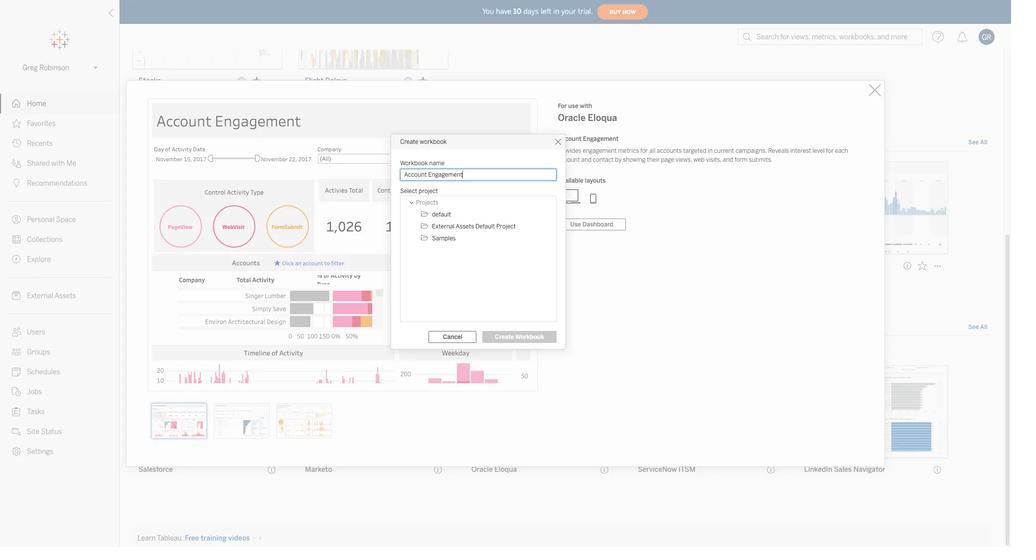 Task type: describe. For each thing, give the bounding box(es) containing it.
site status link
[[0, 422, 119, 442]]

schedules
[[27, 368, 60, 377]]

delays
[[325, 77, 347, 85]]

external assets link
[[0, 286, 119, 306]]

see all for accelerators
[[968, 324, 988, 331]]

3 minutes ago for college
[[305, 276, 343, 283]]

free training videos
[[185, 535, 250, 543]]

shared with me link
[[0, 154, 119, 173]]

main navigation. press the up and down arrow keys to access links. element
[[0, 94, 119, 462]]

recents link
[[0, 134, 119, 154]]

workbook.
[[202, 348, 235, 356]]

create workbook
[[495, 334, 544, 341]]

linkedin
[[804, 466, 833, 475]]

default
[[475, 223, 495, 230]]

phone image
[[582, 188, 606, 204]]

learn tableau.
[[138, 535, 183, 543]]

videos
[[228, 535, 250, 543]]

see all for recents
[[968, 139, 988, 146]]

select
[[400, 188, 417, 195]]

2 and from the left
[[723, 157, 733, 163]]

by text only_f5he34f image for tasks
[[12, 408, 21, 417]]

get
[[417, 348, 427, 356]]

level
[[813, 148, 825, 155]]

salesforce
[[139, 466, 173, 475]]

source,
[[323, 348, 346, 356]]

external assets default project
[[432, 223, 516, 230]]

site
[[27, 428, 39, 437]]

2 data from the left
[[393, 348, 408, 356]]

flight
[[305, 77, 324, 85]]

use dashboard button
[[558, 219, 626, 231]]

create workbook button
[[483, 331, 557, 343]]

assets for external assets
[[55, 292, 76, 301]]

trial.
[[578, 7, 593, 16]]

servicenow
[[638, 466, 677, 475]]

available
[[558, 177, 584, 184]]

account engagement image
[[151, 404, 207, 439]]

by text only_f5he34f image for jobs
[[12, 388, 21, 397]]

site status
[[27, 428, 62, 437]]

engagement
[[583, 148, 617, 155]]

users
[[27, 328, 45, 337]]

free training videos link
[[185, 535, 262, 543]]

learn
[[138, 535, 156, 543]]

favorites
[[27, 120, 56, 128]]

by text only_f5he34f image for shared with me
[[12, 159, 21, 168]]

reveals
[[768, 148, 789, 155]]

all for accelerators
[[980, 324, 988, 331]]

shared with me
[[27, 160, 76, 168]]

accounts
[[657, 148, 682, 155]]

buy now button
[[597, 4, 648, 20]]

in inside account engagement provides engagement metrics for all accounts targeted in current campaigns. reveals interest level for each account and contact by showing their page views, web visits, and form submits.
[[708, 148, 713, 155]]

row group inside create workbook dialog
[[401, 197, 556, 244]]

2 for from the left
[[826, 148, 834, 155]]

2 vertical spatial in
[[275, 348, 281, 356]]

accelerators
[[134, 321, 185, 332]]

project
[[496, 223, 516, 230]]

see all link for accelerators
[[968, 323, 988, 334]]

interest
[[790, 148, 811, 155]]

use inside for use with oracle eloqua
[[568, 103, 579, 110]]

1 and from the left
[[581, 157, 592, 163]]

explore link
[[0, 250, 119, 270]]

start from a pre-built workbook. simply sign in to your data source, or use sample data to get started.
[[134, 348, 454, 356]]

create for create workbook
[[495, 334, 514, 341]]

buy
[[610, 9, 621, 15]]

from
[[151, 348, 167, 356]]

sign
[[261, 348, 274, 356]]

buy now
[[610, 9, 636, 15]]

started.
[[429, 348, 454, 356]]

schedules link
[[0, 362, 119, 382]]

minutes for college
[[310, 276, 332, 283]]

space
[[56, 216, 76, 224]]

collections link
[[0, 230, 119, 250]]

1 for from the left
[[640, 148, 648, 155]]

create for create workbook
[[400, 138, 419, 145]]

cancel button
[[429, 331, 477, 343]]

recommendations link
[[0, 173, 119, 193]]

a
[[168, 348, 172, 356]]

workbook
[[420, 138, 447, 145]]

create workbook dialog
[[391, 134, 566, 349]]

cancel
[[443, 334, 463, 341]]

by text only_f5he34f image for personal space
[[12, 215, 21, 224]]

external for external assets
[[27, 292, 53, 301]]

collections
[[27, 236, 62, 244]]

see all link for recents
[[968, 138, 988, 149]]

1 vertical spatial your
[[291, 348, 305, 356]]

start
[[134, 348, 150, 356]]

create workbook
[[400, 138, 447, 145]]

oracle eloqua
[[472, 466, 517, 475]]

contact
[[593, 157, 614, 163]]

laptop image
[[558, 188, 582, 204]]

layouts
[[585, 177, 606, 184]]

project
[[419, 188, 438, 195]]

ago for college
[[333, 276, 343, 283]]

0 vertical spatial your
[[562, 7, 576, 16]]

shared
[[27, 160, 50, 168]]

home
[[27, 100, 46, 108]]

campaigns.
[[736, 148, 767, 155]]

for use with oracle eloqua
[[558, 103, 617, 124]]

settings link
[[0, 442, 119, 462]]

views,
[[676, 157, 692, 163]]

all
[[649, 148, 656, 155]]

oracle inside for use with oracle eloqua
[[558, 113, 586, 124]]

see for accelerators
[[968, 324, 979, 331]]

marketo
[[305, 466, 332, 475]]

3 for college
[[305, 276, 309, 283]]

1 horizontal spatial recents
[[134, 136, 167, 147]]

workbook inside button
[[516, 334, 544, 341]]



Task type: locate. For each thing, give the bounding box(es) containing it.
use right for
[[568, 103, 579, 110]]

3 minutes ago for stocks
[[139, 276, 177, 283]]

by text only_f5he34f image for users
[[12, 328, 21, 337]]

2 to from the left
[[409, 348, 416, 356]]

2 see from the top
[[968, 324, 979, 331]]

by text only_f5he34f image for settings
[[12, 448, 21, 457]]

1 horizontal spatial ago
[[333, 276, 343, 283]]

by text only_f5he34f image inside the shared with me link
[[12, 159, 21, 168]]

2 minutes from the left
[[310, 276, 332, 283]]

by text only_f5he34f image inside settings link
[[12, 448, 21, 457]]

2 see all from the top
[[968, 324, 988, 331]]

targeted
[[683, 148, 707, 155]]

2 by text only_f5he34f image from the top
[[12, 159, 21, 168]]

external inside create workbook dialog
[[432, 223, 455, 230]]

0 vertical spatial create
[[400, 138, 419, 145]]

favorites link
[[0, 114, 119, 134]]

1 vertical spatial workbook
[[516, 334, 544, 341]]

0 vertical spatial all
[[980, 139, 988, 146]]

oracle
[[558, 113, 586, 124], [472, 466, 493, 475]]

by text only_f5he34f image for explore
[[12, 255, 21, 264]]

me
[[66, 160, 76, 168]]

2 3 minutes ago from the left
[[305, 276, 343, 283]]

2 see all link from the top
[[968, 323, 988, 334]]

visits,
[[706, 157, 722, 163]]

1 horizontal spatial and
[[723, 157, 733, 163]]

current
[[714, 148, 734, 155]]

by text only_f5he34f image for schedules
[[12, 368, 21, 377]]

1 horizontal spatial to
[[409, 348, 416, 356]]

left
[[541, 7, 552, 16]]

1 ago from the left
[[167, 276, 177, 283]]

1 vertical spatial see
[[968, 324, 979, 331]]

0 horizontal spatial eloqua
[[495, 466, 517, 475]]

0 horizontal spatial assets
[[55, 292, 76, 301]]

in up visits,
[[708, 148, 713, 155]]

assets inside create workbook dialog
[[456, 223, 474, 230]]

by text only_f5he34f image inside site status link
[[12, 428, 21, 437]]

1 see from the top
[[968, 139, 979, 146]]

with left me
[[51, 160, 65, 168]]

external inside external assets "link"
[[27, 292, 53, 301]]

1 3 minutes ago from the left
[[139, 276, 177, 283]]

0 horizontal spatial create
[[400, 138, 419, 145]]

their
[[647, 157, 660, 163]]

provides
[[558, 148, 581, 155]]

7 by text only_f5he34f image from the top
[[12, 368, 21, 377]]

by text only_f5he34f image inside recents link
[[12, 139, 21, 148]]

2 stocks from the top
[[139, 262, 161, 270]]

external up samples
[[432, 223, 455, 230]]

6 by text only_f5he34f image from the top
[[12, 388, 21, 397]]

with right for
[[580, 103, 592, 110]]

for
[[558, 103, 567, 110]]

by text only_f5he34f image inside explore link
[[12, 255, 21, 264]]

by text only_f5he34f image left personal
[[12, 215, 21, 224]]

2 all from the top
[[980, 324, 988, 331]]

by text only_f5he34f image for collections
[[12, 235, 21, 244]]

1 horizontal spatial 3
[[305, 276, 309, 283]]

tableau.
[[157, 535, 183, 543]]

use right or
[[356, 348, 367, 356]]

by text only_f5he34f image inside the recommendations link
[[12, 179, 21, 188]]

4 by text only_f5he34f image from the top
[[12, 255, 21, 264]]

1 horizontal spatial workbook
[[516, 334, 544, 341]]

and down current
[[723, 157, 733, 163]]

to right sign
[[283, 348, 289, 356]]

0 vertical spatial external
[[432, 223, 455, 230]]

0 vertical spatial with
[[580, 103, 592, 110]]

ago for stocks
[[167, 276, 177, 283]]

1 horizontal spatial 3 minutes ago
[[305, 276, 343, 283]]

sample
[[368, 348, 392, 356]]

built
[[187, 348, 201, 356]]

3 by text only_f5he34f image from the top
[[12, 179, 21, 188]]

samples
[[432, 235, 456, 242]]

account
[[558, 136, 582, 143]]

by text only_f5he34f image for favorites
[[12, 119, 21, 128]]

college
[[305, 262, 329, 270]]

stocks for college
[[139, 262, 161, 270]]

1 horizontal spatial in
[[554, 7, 560, 16]]

0 horizontal spatial with
[[51, 160, 65, 168]]

by text only_f5he34f image left schedules
[[12, 368, 21, 377]]

personal
[[27, 216, 55, 224]]

each
[[835, 148, 848, 155]]

by text only_f5he34f image left shared
[[12, 159, 21, 168]]

recents inside main navigation. press the up and down arrow keys to access links. element
[[27, 140, 53, 148]]

0 vertical spatial stocks
[[139, 77, 161, 85]]

by text only_f5he34f image inside favorites link
[[12, 119, 21, 128]]

1 vertical spatial see all link
[[968, 323, 988, 334]]

10
[[514, 7, 522, 16]]

0 vertical spatial eloqua
[[588, 113, 617, 124]]

row group
[[401, 197, 556, 244]]

1 horizontal spatial external
[[432, 223, 455, 230]]

1 vertical spatial with
[[51, 160, 65, 168]]

3 minutes ago up accelerators
[[139, 276, 177, 283]]

7 by text only_f5he34f image from the top
[[12, 408, 21, 417]]

and
[[581, 157, 592, 163], [723, 157, 733, 163]]

1 stocks from the top
[[139, 77, 161, 85]]

with inside main navigation. press the up and down arrow keys to access links. element
[[51, 160, 65, 168]]

0 vertical spatial see
[[968, 139, 979, 146]]

have
[[496, 7, 512, 16]]

1 by text only_f5he34f image from the top
[[12, 119, 21, 128]]

by text only_f5he34f image left users
[[12, 328, 21, 337]]

minutes for stocks
[[143, 276, 166, 283]]

you have 10 days left in your trial.
[[482, 7, 593, 16]]

your left trial. at the top right of page
[[562, 7, 576, 16]]

0 horizontal spatial in
[[275, 348, 281, 356]]

0 horizontal spatial use
[[356, 348, 367, 356]]

5 by text only_f5he34f image from the top
[[12, 328, 21, 337]]

by text only_f5he34f image for site status
[[12, 428, 21, 437]]

1 vertical spatial use
[[356, 348, 367, 356]]

2 3 from the left
[[305, 276, 309, 283]]

4 by text only_f5he34f image from the top
[[12, 215, 21, 224]]

by text only_f5he34f image for recommendations
[[12, 179, 21, 188]]

1 vertical spatial in
[[708, 148, 713, 155]]

groups
[[27, 348, 50, 357]]

row group containing projects
[[401, 197, 556, 244]]

by text only_f5he34f image inside collections link
[[12, 235, 21, 244]]

stocks for flight delays
[[139, 77, 161, 85]]

for left the all
[[640, 148, 648, 155]]

in right left
[[554, 7, 560, 16]]

by text only_f5he34f image
[[12, 119, 21, 128], [12, 139, 21, 148], [12, 235, 21, 244], [12, 255, 21, 264], [12, 292, 21, 301], [12, 388, 21, 397], [12, 408, 21, 417], [12, 428, 21, 437], [12, 448, 21, 457]]

recents
[[134, 136, 167, 147], [27, 140, 53, 148]]

users link
[[0, 322, 119, 342]]

0 horizontal spatial and
[[581, 157, 592, 163]]

minutes up accelerators
[[143, 276, 166, 283]]

jobs link
[[0, 382, 119, 402]]

1 see all link from the top
[[968, 138, 988, 149]]

0 horizontal spatial data
[[307, 348, 321, 356]]

1 vertical spatial oracle
[[472, 466, 493, 475]]

0 vertical spatial oracle
[[558, 113, 586, 124]]

0 horizontal spatial ago
[[167, 276, 177, 283]]

by text only_f5he34f image inside users link
[[12, 328, 21, 337]]

by text only_f5he34f image inside the home "link"
[[12, 99, 21, 108]]

see for recents
[[968, 139, 979, 146]]

1 horizontal spatial your
[[562, 7, 576, 16]]

1 see all from the top
[[968, 139, 988, 146]]

your right sign
[[291, 348, 305, 356]]

3 by text only_f5he34f image from the top
[[12, 235, 21, 244]]

now
[[623, 9, 636, 15]]

by text only_f5he34f image inside schedules link
[[12, 368, 21, 377]]

minutes down college
[[310, 276, 332, 283]]

dashboard
[[583, 221, 614, 228]]

web
[[694, 157, 705, 163]]

1 horizontal spatial with
[[580, 103, 592, 110]]

1 vertical spatial create
[[495, 334, 514, 341]]

2 ago from the left
[[333, 276, 343, 283]]

9 by text only_f5he34f image from the top
[[12, 448, 21, 457]]

explore
[[27, 256, 51, 264]]

0 vertical spatial see all
[[968, 139, 988, 146]]

available layouts
[[558, 177, 606, 184]]

1 horizontal spatial data
[[393, 348, 408, 356]]

days
[[524, 7, 539, 16]]

0 horizontal spatial workbook
[[400, 160, 428, 167]]

8 by text only_f5he34f image from the top
[[12, 428, 21, 437]]

external for external assets default project
[[432, 223, 455, 230]]

1 vertical spatial assets
[[55, 292, 76, 301]]

workbook name
[[400, 160, 445, 167]]

2 by text only_f5he34f image from the top
[[12, 139, 21, 148]]

0 vertical spatial see all link
[[968, 138, 988, 149]]

external assets
[[27, 292, 76, 301]]

1 horizontal spatial assets
[[456, 223, 474, 230]]

or
[[347, 348, 354, 356]]

for right level
[[826, 148, 834, 155]]

assets left default in the top of the page
[[456, 223, 474, 230]]

assets inside "link"
[[55, 292, 76, 301]]

3 minutes ago
[[139, 276, 177, 283], [305, 276, 343, 283]]

0 horizontal spatial recents
[[27, 140, 53, 148]]

0 horizontal spatial minutes
[[143, 276, 166, 283]]

projects
[[416, 199, 439, 206]]

0 vertical spatial in
[[554, 7, 560, 16]]

0 horizontal spatial 3
[[139, 276, 142, 283]]

eloqua inside for use with oracle eloqua
[[588, 113, 617, 124]]

3 minutes ago down college
[[305, 276, 343, 283]]

external down the 'explore'
[[27, 292, 53, 301]]

in right sign
[[275, 348, 281, 356]]

assets for external assets default project
[[456, 223, 474, 230]]

to
[[283, 348, 289, 356], [409, 348, 416, 356]]

0 horizontal spatial external
[[27, 292, 53, 301]]

settings
[[27, 448, 53, 457]]

metrics
[[618, 148, 639, 155]]

to left get
[[409, 348, 416, 356]]

see all
[[968, 139, 988, 146], [968, 324, 988, 331]]

6 by text only_f5he34f image from the top
[[12, 348, 21, 357]]

by text only_f5he34f image left home
[[12, 99, 21, 108]]

Workbook name text field
[[400, 169, 557, 181]]

by text only_f5he34f image left groups
[[12, 348, 21, 357]]

form
[[735, 157, 748, 163]]

default
[[432, 211, 451, 218]]

1 vertical spatial all
[[980, 324, 988, 331]]

by text only_f5he34f image inside jobs link
[[12, 388, 21, 397]]

by text only_f5he34f image left recommendations
[[12, 179, 21, 188]]

by text only_f5he34f image for recents
[[12, 139, 21, 148]]

1 minutes from the left
[[143, 276, 166, 283]]

by text only_f5he34f image inside groups link
[[12, 348, 21, 357]]

1 horizontal spatial minutes
[[310, 276, 332, 283]]

1 vertical spatial external
[[27, 292, 53, 301]]

tasks
[[27, 408, 45, 417]]

3 for stocks
[[139, 276, 142, 283]]

data right sample at the bottom left of page
[[393, 348, 408, 356]]

1 to from the left
[[283, 348, 289, 356]]

see
[[968, 139, 979, 146], [968, 324, 979, 331]]

0 horizontal spatial 3 minutes ago
[[139, 276, 177, 283]]

0 vertical spatial assets
[[456, 223, 474, 230]]

assets up users link
[[55, 292, 76, 301]]

1 3 from the left
[[139, 276, 142, 283]]

tasks link
[[0, 402, 119, 422]]

1 vertical spatial eloqua
[[495, 466, 517, 475]]

by
[[615, 157, 622, 163]]

page
[[661, 157, 674, 163]]

1 horizontal spatial eloqua
[[588, 113, 617, 124]]

3
[[139, 276, 142, 283], [305, 276, 309, 283]]

by text only_f5he34f image
[[12, 99, 21, 108], [12, 159, 21, 168], [12, 179, 21, 188], [12, 215, 21, 224], [12, 328, 21, 337], [12, 348, 21, 357], [12, 368, 21, 377]]

with
[[580, 103, 592, 110], [51, 160, 65, 168]]

by text only_f5he34f image for external assets
[[12, 292, 21, 301]]

personal space
[[27, 216, 76, 224]]

engagement
[[583, 136, 619, 143]]

navigation panel element
[[0, 30, 119, 462]]

1 vertical spatial see all
[[968, 324, 988, 331]]

right arrow image
[[253, 535, 262, 543]]

by text only_f5he34f image inside external assets "link"
[[12, 292, 21, 301]]

1 all from the top
[[980, 139, 988, 146]]

all for recents
[[980, 139, 988, 146]]

by text only_f5he34f image for groups
[[12, 348, 21, 357]]

by text only_f5he34f image inside personal space "link"
[[12, 215, 21, 224]]

1 horizontal spatial for
[[826, 148, 834, 155]]

0 horizontal spatial your
[[291, 348, 305, 356]]

1 horizontal spatial create
[[495, 334, 514, 341]]

all
[[980, 139, 988, 146], [980, 324, 988, 331]]

1 horizontal spatial use
[[568, 103, 579, 110]]

groups link
[[0, 342, 119, 362]]

account engagement provides engagement metrics for all accounts targeted in current campaigns. reveals interest level for each account and contact by showing their page views, web visits, and form submits.
[[558, 136, 848, 163]]

home link
[[0, 94, 119, 114]]

data left source,
[[307, 348, 321, 356]]

0 vertical spatial use
[[568, 103, 579, 110]]

create inside button
[[495, 334, 514, 341]]

you
[[482, 7, 494, 16]]

1 by text only_f5he34f image from the top
[[12, 99, 21, 108]]

and down engagement
[[581, 157, 592, 163]]

by text only_f5he34f image inside tasks link
[[12, 408, 21, 417]]

jobs
[[27, 388, 42, 397]]

2 horizontal spatial in
[[708, 148, 713, 155]]

1 vertical spatial stocks
[[139, 262, 161, 270]]

use
[[568, 103, 579, 110], [356, 348, 367, 356]]

navigator
[[854, 466, 886, 475]]

1 data from the left
[[307, 348, 321, 356]]

5 by text only_f5he34f image from the top
[[12, 292, 21, 301]]

flight delays
[[305, 77, 347, 85]]

0 horizontal spatial to
[[283, 348, 289, 356]]

with inside for use with oracle eloqua
[[580, 103, 592, 110]]

submits.
[[749, 157, 773, 163]]

linkedin sales navigator
[[804, 466, 886, 475]]

0 vertical spatial workbook
[[400, 160, 428, 167]]

1 horizontal spatial oracle
[[558, 113, 586, 124]]

0 horizontal spatial oracle
[[472, 466, 493, 475]]

0 horizontal spatial for
[[640, 148, 648, 155]]

personal space link
[[0, 210, 119, 230]]

minutes
[[143, 276, 166, 283], [310, 276, 332, 283]]

by text only_f5he34f image for home
[[12, 99, 21, 108]]

showing
[[623, 157, 646, 163]]



Task type: vqa. For each thing, say whether or not it's contained in the screenshot.
Collections link
yes



